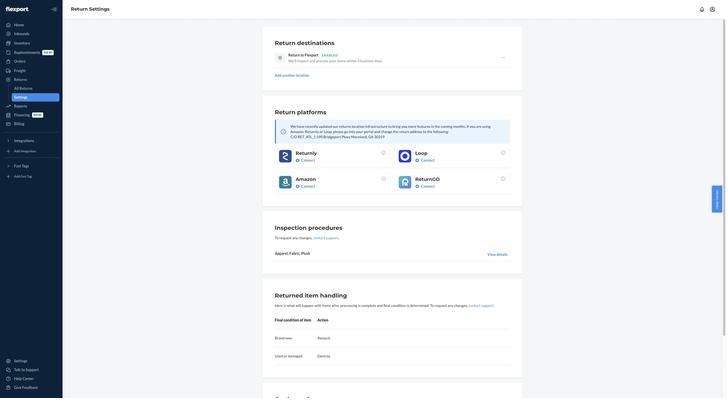 Task type: vqa. For each thing, say whether or not it's contained in the screenshot.
the rightmost the "Help"
yes



Task type: locate. For each thing, give the bounding box(es) containing it.
1 horizontal spatial is
[[358, 304, 361, 308]]

or up 190
[[320, 130, 324, 134]]

1 horizontal spatial center
[[716, 190, 720, 201]]

return for return platforms
[[275, 109, 296, 116]]

contact
[[314, 236, 326, 241], [469, 304, 481, 308]]

plus circle image up 'amazon' on the top left of the page
[[296, 159, 300, 163]]

0 horizontal spatial support
[[326, 236, 339, 241]]

0 vertical spatial settings link
[[12, 93, 59, 102]]

to up change
[[389, 124, 392, 129]]

returnly down recently
[[305, 130, 319, 134]]

returns down the freight
[[14, 77, 27, 82]]

your up moreland,
[[356, 130, 364, 134]]

1 horizontal spatial your
[[356, 130, 364, 134]]

fast left tags
[[14, 164, 21, 169]]

1 vertical spatial add
[[14, 150, 20, 154]]

our
[[333, 124, 339, 129]]

action
[[318, 319, 329, 323]]

1 vertical spatial to
[[431, 304, 434, 308]]

1 horizontal spatial to
[[431, 304, 434, 308]]

another
[[283, 73, 296, 78]]

1 horizontal spatial new
[[44, 51, 52, 55]]

1 horizontal spatial contact support link
[[469, 304, 494, 308]]

item right of at the bottom of the page
[[304, 319, 312, 323]]

location inside we have recently updated our returns location infrastructure to bring you more features in the coming months. if you are using amazon, returnly or loop, please go into your portal and change the return address to the following: c/o ret_atl_1 190 bridgeport pkwy moreland, ga 30259
[[352, 124, 365, 129]]

we'll inspect and process your items within 3 business days.
[[289, 59, 383, 63]]

1 vertical spatial request
[[435, 304, 448, 308]]

and
[[310, 59, 316, 63], [375, 130, 381, 134], [377, 304, 383, 308]]

into
[[349, 130, 356, 134]]

any
[[293, 236, 298, 241], [448, 304, 454, 308]]

request
[[280, 236, 292, 241], [435, 304, 448, 308]]

1 vertical spatial returnly
[[296, 151, 317, 157]]

0 vertical spatial returnly
[[305, 130, 319, 134]]

plus circle image down loop
[[416, 159, 419, 163]]

2 vertical spatial add
[[14, 175, 20, 179]]

fast tags button
[[3, 162, 59, 171]]

items right with
[[323, 304, 331, 308]]

condition
[[392, 304, 407, 308], [284, 319, 299, 323]]

plus circle image down returngo
[[416, 185, 419, 189]]

the right in
[[435, 124, 441, 129]]

bring
[[393, 124, 401, 129]]

1 vertical spatial location
[[352, 124, 365, 129]]

returnly
[[305, 130, 319, 134], [296, 151, 317, 157]]

0 horizontal spatial help center
[[14, 377, 34, 382]]

condition left of at the bottom of the page
[[284, 319, 299, 323]]

after
[[332, 304, 340, 308]]

connect down returngo
[[422, 184, 435, 189]]

0 vertical spatial or
[[320, 130, 324, 134]]

contact support link for inspection procedures
[[314, 236, 339, 241]]

1 horizontal spatial help
[[716, 202, 720, 209]]

location right another
[[296, 73, 310, 78]]

is left determined. at the right of the page
[[407, 304, 410, 308]]

close navigation image
[[51, 6, 57, 13]]

connect button for amazon
[[296, 184, 316, 189]]

0 vertical spatial request
[[280, 236, 292, 241]]

support
[[26, 368, 39, 373]]

to right talk
[[21, 368, 25, 373]]

months.
[[454, 124, 466, 129]]

connect for loop
[[422, 158, 435, 163]]

inspection procedures
[[275, 225, 343, 232]]

returns right all
[[19, 86, 33, 91]]

the down the bring
[[393, 130, 399, 134]]

1 vertical spatial settings
[[14, 95, 28, 100]]

you
[[402, 124, 408, 129], [470, 124, 476, 129]]

0 horizontal spatial is
[[284, 304, 286, 308]]

1 horizontal spatial location
[[352, 124, 365, 129]]

platforms
[[297, 109, 327, 116]]

connect button down loop
[[416, 158, 435, 163]]

1 vertical spatial center
[[23, 377, 34, 382]]

1 horizontal spatial changes,
[[455, 304, 468, 308]]

we'll
[[289, 59, 297, 63]]

is left "what"
[[284, 304, 286, 308]]

0 horizontal spatial new
[[34, 113, 42, 117]]

2 horizontal spatial the
[[435, 124, 441, 129]]

fast tags
[[14, 164, 29, 169]]

0 horizontal spatial your
[[329, 59, 337, 63]]

1 horizontal spatial .
[[494, 304, 495, 308]]

is
[[284, 304, 286, 308], [358, 304, 361, 308], [407, 304, 410, 308]]

your
[[329, 59, 337, 63], [356, 130, 364, 134]]

connect down 'amazon' on the top left of the page
[[302, 184, 316, 189]]

1 vertical spatial new
[[34, 113, 42, 117]]

give feedback
[[14, 386, 38, 391]]

to
[[301, 53, 304, 57], [389, 124, 392, 129], [424, 130, 427, 134], [21, 368, 25, 373]]

within
[[347, 59, 357, 63]]

return for return settings
[[71, 6, 88, 12]]

add for add integration
[[14, 150, 20, 154]]

1 horizontal spatial you
[[470, 124, 476, 129]]

connect up 'amazon' on the top left of the page
[[302, 158, 316, 163]]

new for financing
[[34, 113, 42, 117]]

amazon,
[[291, 130, 305, 134]]

0 vertical spatial help
[[716, 202, 720, 209]]

portal
[[364, 130, 374, 134]]

1 horizontal spatial or
[[320, 130, 324, 134]]

connect button down 'amazon' on the top left of the page
[[296, 184, 316, 189]]

settings link down all returns link
[[12, 93, 59, 102]]

inbounds link
[[3, 30, 59, 38]]

0 vertical spatial returns
[[14, 77, 27, 82]]

to right determined. at the right of the page
[[431, 304, 434, 308]]

inbounds
[[14, 32, 29, 36]]

0 vertical spatial changes,
[[299, 236, 313, 241]]

item up happen
[[305, 293, 319, 300]]

in
[[432, 124, 435, 129]]

days.
[[375, 59, 383, 63]]

2 horizontal spatial new
[[286, 337, 292, 341]]

process
[[316, 59, 329, 63]]

add left another
[[275, 73, 282, 78]]

to inside button
[[21, 368, 25, 373]]

0 vertical spatial items
[[338, 59, 346, 63]]

returned
[[275, 293, 303, 300]]

0 horizontal spatial you
[[402, 124, 408, 129]]

plus circle image
[[296, 159, 300, 163], [416, 159, 419, 163], [416, 185, 419, 189]]

processing
[[341, 304, 358, 308]]

flexport logo image
[[6, 7, 29, 12]]

0 horizontal spatial items
[[323, 304, 331, 308]]

0 vertical spatial settings
[[89, 6, 110, 12]]

plus circle image for returnly
[[296, 159, 300, 163]]

1 horizontal spatial items
[[338, 59, 346, 63]]

0 horizontal spatial to
[[275, 236, 279, 241]]

return settings link
[[71, 6, 110, 12]]

1 vertical spatial your
[[356, 130, 364, 134]]

1 vertical spatial or
[[284, 355, 288, 359]]

talk to support button
[[3, 367, 59, 375]]

used
[[275, 355, 283, 359]]

loop,
[[324, 130, 333, 134]]

add left the integration
[[14, 150, 20, 154]]

inspection
[[275, 225, 307, 232]]

0 vertical spatial center
[[716, 190, 720, 201]]

what
[[287, 304, 295, 308]]

and down infrastructure
[[375, 130, 381, 134]]

to request any changes, contact support .
[[275, 236, 340, 241]]

location up into
[[352, 124, 365, 129]]

1 vertical spatial returns
[[19, 86, 33, 91]]

returnly down ret_atl_1
[[296, 151, 317, 157]]

following:
[[434, 130, 449, 134]]

0 vertical spatial help center
[[716, 190, 720, 209]]

0 horizontal spatial condition
[[284, 319, 299, 323]]

0 vertical spatial fast
[[14, 164, 21, 169]]

1 vertical spatial condition
[[284, 319, 299, 323]]

settings link up support at the bottom left of page
[[3, 358, 59, 366]]

return for return to flexport
[[289, 53, 300, 57]]

used or damaged
[[275, 355, 303, 359]]

determined.
[[411, 304, 430, 308]]

help center
[[716, 190, 720, 209], [14, 377, 34, 382]]

30259
[[375, 135, 385, 139]]

pkwy
[[342, 135, 351, 139]]

request right determined. at the right of the page
[[435, 304, 448, 308]]

is left the complete
[[358, 304, 361, 308]]

here is what will happen with items after processing is complete and final condition is determined. to request any changes, contact support .
[[275, 304, 495, 308]]

2 horizontal spatial is
[[407, 304, 410, 308]]

connect button up 'amazon' on the top left of the page
[[296, 158, 316, 163]]

settings link
[[12, 93, 59, 102], [3, 358, 59, 366]]

damaged
[[288, 355, 303, 359]]

1 vertical spatial contact support link
[[469, 304, 494, 308]]

0 horizontal spatial any
[[293, 236, 298, 241]]

0 vertical spatial location
[[296, 73, 310, 78]]

0 vertical spatial item
[[305, 293, 319, 300]]

add down the fast tags
[[14, 175, 20, 179]]

the
[[435, 124, 441, 129], [393, 130, 399, 134], [428, 130, 433, 134]]

1 horizontal spatial condition
[[392, 304, 407, 308]]

the down in
[[428, 130, 433, 134]]

0 vertical spatial contact support link
[[314, 236, 339, 241]]

add integration
[[14, 150, 36, 154]]

0 horizontal spatial center
[[23, 377, 34, 382]]

request down inspection
[[280, 236, 292, 241]]

plush
[[302, 252, 311, 256]]

0 horizontal spatial or
[[284, 355, 288, 359]]

connect down loop
[[422, 158, 435, 163]]

add another location
[[275, 73, 310, 78]]

give
[[14, 386, 22, 391]]

fast left tag
[[20, 175, 26, 179]]

add
[[275, 73, 282, 78], [14, 150, 20, 154], [14, 175, 20, 179]]

details
[[497, 253, 508, 257]]

or
[[320, 130, 324, 134], [284, 355, 288, 359]]

connect link
[[416, 184, 506, 189]]

0 vertical spatial new
[[44, 51, 52, 55]]

have
[[297, 124, 305, 129]]

1 vertical spatial .
[[494, 304, 495, 308]]

1 vertical spatial and
[[375, 130, 381, 134]]

1 vertical spatial support
[[482, 304, 494, 308]]

0 horizontal spatial location
[[296, 73, 310, 78]]

1 vertical spatial contact
[[469, 304, 481, 308]]

1 horizontal spatial help center
[[716, 190, 720, 209]]

0 horizontal spatial request
[[280, 236, 292, 241]]

or right used
[[284, 355, 288, 359]]

using
[[483, 124, 491, 129]]

new for replenishments
[[44, 51, 52, 55]]

are
[[477, 124, 482, 129]]

0 horizontal spatial changes,
[[299, 236, 313, 241]]

0 horizontal spatial contact
[[314, 236, 326, 241]]

0 horizontal spatial contact support link
[[314, 236, 339, 241]]

1 vertical spatial help
[[14, 377, 22, 382]]

0 vertical spatial condition
[[392, 304, 407, 308]]

complete
[[362, 304, 377, 308]]

talk
[[14, 368, 21, 373]]

0 vertical spatial add
[[275, 73, 282, 78]]

new down reports link
[[34, 113, 42, 117]]

add inside button
[[275, 73, 282, 78]]

your down enabled
[[329, 59, 337, 63]]

0 horizontal spatial .
[[339, 236, 340, 241]]

you right the if
[[470, 124, 476, 129]]

return
[[71, 6, 88, 12], [275, 40, 296, 47], [289, 53, 300, 57], [275, 109, 296, 116]]

connect button for returnly
[[296, 158, 316, 163]]

we have recently updated our returns location infrastructure to bring you more features in the coming months. if you are using amazon, returnly or loop, please go into your portal and change the return address to the following: c/o ret_atl_1 190 bridgeport pkwy moreland, ga 30259
[[291, 124, 491, 139]]

final condition of item
[[275, 319, 312, 323]]

give feedback button
[[3, 384, 59, 393]]

items left within
[[338, 59, 346, 63]]

to up apparel,
[[275, 236, 279, 241]]

updated
[[319, 124, 333, 129]]

condition right the final
[[392, 304, 407, 308]]

1 vertical spatial items
[[323, 304, 331, 308]]

connect for amazon
[[302, 184, 316, 189]]

and left the final
[[377, 304, 383, 308]]

1 horizontal spatial contact
[[469, 304, 481, 308]]

new right brand
[[286, 337, 292, 341]]

1 horizontal spatial any
[[448, 304, 454, 308]]

1 vertical spatial help center
[[14, 377, 34, 382]]

and down flexport
[[310, 59, 316, 63]]

you up return
[[402, 124, 408, 129]]

inventory link
[[3, 39, 59, 47]]

new up orders link
[[44, 51, 52, 55]]

open notifications image
[[700, 6, 706, 13]]

2 vertical spatial and
[[377, 304, 383, 308]]



Task type: describe. For each thing, give the bounding box(es) containing it.
add for add fast tag
[[14, 175, 20, 179]]

returngo
[[416, 177, 440, 183]]

brand new
[[275, 337, 292, 341]]

moreland,
[[352, 135, 368, 139]]

0 vertical spatial contact
[[314, 236, 326, 241]]

1 is from the left
[[284, 304, 286, 308]]

plus circle image for loop
[[416, 159, 419, 163]]

amazon
[[296, 177, 316, 183]]

and inside we have recently updated our returns location infrastructure to bring you more features in the coming months. if you are using amazon, returnly or loop, please go into your portal and change the return address to the following: c/o ret_atl_1 190 bridgeport pkwy moreland, ga 30259
[[375, 130, 381, 134]]

1 horizontal spatial support
[[482, 304, 494, 308]]

restock
[[318, 337, 331, 341]]

0 vertical spatial and
[[310, 59, 316, 63]]

add integration link
[[3, 147, 59, 156]]

home
[[14, 23, 24, 27]]

connect button for loop
[[416, 158, 435, 163]]

reports
[[14, 104, 27, 109]]

or inside we have recently updated our returns location infrastructure to bring you more features in the coming months. if you are using amazon, returnly or loop, please go into your portal and change the return address to the following: c/o ret_atl_1 190 bridgeport pkwy moreland, ga 30259
[[320, 130, 324, 134]]

2 vertical spatial new
[[286, 337, 292, 341]]

1 horizontal spatial the
[[428, 130, 433, 134]]

your inside we have recently updated our returns location infrastructure to bring you more features in the coming months. if you are using amazon, returnly or loop, please go into your portal and change the return address to the following: c/o ret_atl_1 190 bridgeport pkwy moreland, ga 30259
[[356, 130, 364, 134]]

2 is from the left
[[358, 304, 361, 308]]

coming
[[441, 124, 453, 129]]

help center button
[[713, 186, 723, 213]]

1 vertical spatial any
[[448, 304, 454, 308]]

orders link
[[3, 57, 59, 66]]

return settings
[[71, 6, 110, 12]]

1 you from the left
[[402, 124, 408, 129]]

returns link
[[3, 76, 59, 84]]

2 you from the left
[[470, 124, 476, 129]]

home link
[[3, 21, 59, 29]]

connect for returnly
[[302, 158, 316, 163]]

returnly inside we have recently updated our returns location infrastructure to bring you more features in the coming months. if you are using amazon, returnly or loop, please go into your portal and change the return address to the following: c/o ret_atl_1 190 bridgeport pkwy moreland, ga 30259
[[305, 130, 319, 134]]

we
[[291, 124, 296, 129]]

add fast tag link
[[3, 173, 59, 181]]

here
[[275, 304, 283, 308]]

fast inside dropdown button
[[14, 164, 21, 169]]

procedures
[[309, 225, 343, 232]]

3 is from the left
[[407, 304, 410, 308]]

return
[[399, 130, 410, 134]]

connect inside "connect" link
[[422, 184, 435, 189]]

integrations button
[[3, 137, 59, 145]]

inventory
[[14, 41, 30, 45]]

integrations
[[14, 139, 34, 143]]

feedback
[[22, 386, 38, 391]]

reports link
[[3, 102, 59, 111]]

0 vertical spatial your
[[329, 59, 337, 63]]

center inside button
[[716, 190, 720, 201]]

to up 'inspect'
[[301, 53, 304, 57]]

freight
[[14, 69, 26, 73]]

brand
[[275, 337, 285, 341]]

0 vertical spatial .
[[339, 236, 340, 241]]

talk to support
[[14, 368, 39, 373]]

open account menu image
[[710, 6, 717, 13]]

financing
[[14, 113, 30, 117]]

view details
[[488, 253, 508, 257]]

destinations
[[297, 40, 335, 47]]

final
[[275, 319, 283, 323]]

returned item handling
[[275, 293, 347, 300]]

all returns
[[14, 86, 33, 91]]

flexport
[[305, 53, 319, 57]]

0 horizontal spatial help
[[14, 377, 22, 382]]

all returns link
[[12, 85, 59, 93]]

1 vertical spatial fast
[[20, 175, 26, 179]]

ret_atl_1
[[298, 135, 316, 139]]

view
[[488, 253, 497, 257]]

enabled
[[322, 53, 338, 57]]

0 vertical spatial to
[[275, 236, 279, 241]]

with
[[315, 304, 322, 308]]

help center inside button
[[716, 190, 720, 209]]

inspect
[[298, 59, 309, 63]]

0 vertical spatial support
[[326, 236, 339, 241]]

3
[[358, 59, 360, 63]]

view details button
[[488, 253, 508, 258]]

infrastructure
[[366, 124, 388, 129]]

add fast tag
[[14, 175, 32, 179]]

apparel,
[[275, 252, 289, 256]]

bridgeport
[[324, 135, 341, 139]]

contact support link for returned item handling
[[469, 304, 494, 308]]

go
[[345, 130, 348, 134]]

0 vertical spatial any
[[293, 236, 298, 241]]

1 vertical spatial item
[[304, 319, 312, 323]]

apparel, fabric, plush
[[275, 252, 311, 256]]

destroy
[[318, 355, 331, 359]]

add for add another location
[[275, 73, 282, 78]]

business
[[361, 59, 374, 63]]

plus circle image inside "connect" link
[[416, 185, 419, 189]]

all
[[14, 86, 19, 91]]

1 vertical spatial changes,
[[455, 304, 468, 308]]

integration
[[20, 150, 36, 154]]

1 horizontal spatial request
[[435, 304, 448, 308]]

0 horizontal spatial the
[[393, 130, 399, 134]]

help center link
[[3, 375, 59, 384]]

happen
[[302, 304, 314, 308]]

plus circle image
[[296, 185, 300, 189]]

loop
[[416, 151, 428, 157]]

location inside button
[[296, 73, 310, 78]]

return destinations
[[275, 40, 335, 47]]

return for return destinations
[[275, 40, 296, 47]]

ga
[[369, 135, 374, 139]]

tag
[[27, 175, 32, 179]]

freight link
[[3, 67, 59, 75]]

final
[[384, 304, 391, 308]]

billing
[[14, 122, 24, 126]]

add another location button
[[275, 73, 310, 78]]

returns
[[339, 124, 351, 129]]

of
[[300, 319, 303, 323]]

to down features
[[424, 130, 427, 134]]

help inside button
[[716, 202, 720, 209]]

please
[[334, 130, 344, 134]]

orders
[[14, 59, 26, 64]]

1 vertical spatial settings link
[[3, 358, 59, 366]]

more
[[408, 124, 417, 129]]

2 vertical spatial settings
[[14, 360, 27, 364]]

billing link
[[3, 120, 59, 128]]



